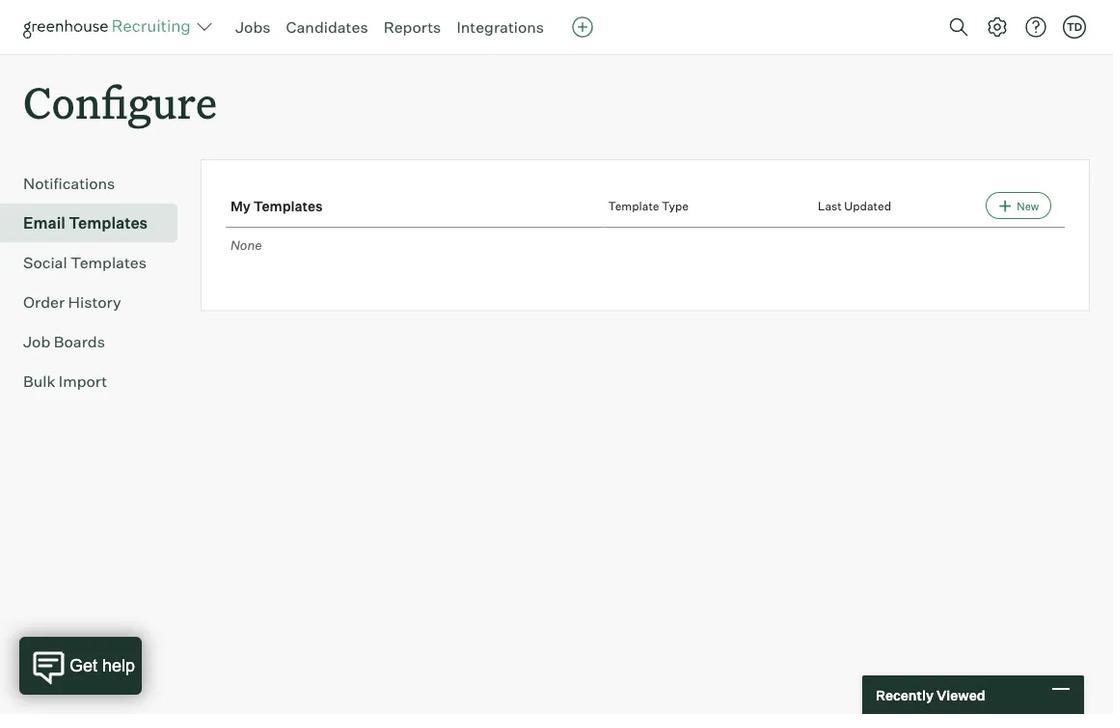 Task type: locate. For each thing, give the bounding box(es) containing it.
templates
[[254, 197, 323, 214], [69, 214, 148, 233], [71, 253, 147, 272]]

reports
[[384, 17, 441, 37]]

social templates link
[[23, 251, 170, 274]]

none
[[231, 237, 262, 253]]

integrations
[[457, 17, 545, 37]]

jobs link
[[236, 17, 271, 37]]

td button
[[1064, 15, 1087, 39]]

type
[[662, 198, 689, 213]]

updated
[[845, 198, 892, 213]]

new
[[1018, 200, 1040, 213]]

last
[[819, 198, 842, 213]]

candidates link
[[286, 17, 368, 37]]

reports link
[[384, 17, 441, 37]]

social templates
[[23, 253, 147, 272]]

recently viewed
[[876, 687, 986, 703]]

jobs
[[236, 17, 271, 37]]

email
[[23, 214, 65, 233]]

my
[[231, 197, 251, 214]]

recently
[[876, 687, 934, 703]]

boards
[[54, 332, 105, 352]]

templates for my templates
[[254, 197, 323, 214]]

bulk import
[[23, 372, 107, 391]]

order history link
[[23, 291, 170, 314]]

templates right the my
[[254, 197, 323, 214]]

notifications link
[[23, 172, 170, 195]]

job boards
[[23, 332, 105, 352]]

templates down email templates link
[[71, 253, 147, 272]]

social
[[23, 253, 67, 272]]

templates up social templates link
[[69, 214, 148, 233]]

new link
[[986, 192, 1052, 219]]

order
[[23, 293, 65, 312]]

template type
[[609, 198, 689, 213]]

email templates
[[23, 214, 148, 233]]



Task type: vqa. For each thing, say whether or not it's contained in the screenshot.
social
yes



Task type: describe. For each thing, give the bounding box(es) containing it.
bulk
[[23, 372, 55, 391]]

templates for social templates
[[71, 253, 147, 272]]

bulk import link
[[23, 370, 170, 393]]

td
[[1067, 20, 1083, 33]]

template
[[609, 198, 660, 213]]

greenhouse recruiting image
[[23, 15, 197, 39]]

templates for email templates
[[69, 214, 148, 233]]

import
[[59, 372, 107, 391]]

my templates
[[231, 197, 323, 214]]

td button
[[1060, 12, 1091, 42]]

candidates
[[286, 17, 368, 37]]

search image
[[948, 15, 971, 39]]

order history
[[23, 293, 121, 312]]

job boards link
[[23, 330, 170, 353]]

viewed
[[937, 687, 986, 703]]

email templates link
[[23, 212, 170, 235]]

configure image
[[986, 15, 1010, 39]]

configure
[[23, 73, 217, 130]]

last updated
[[819, 198, 892, 213]]

notifications
[[23, 174, 115, 193]]

job
[[23, 332, 50, 352]]

integrations link
[[457, 17, 545, 37]]

history
[[68, 293, 121, 312]]



